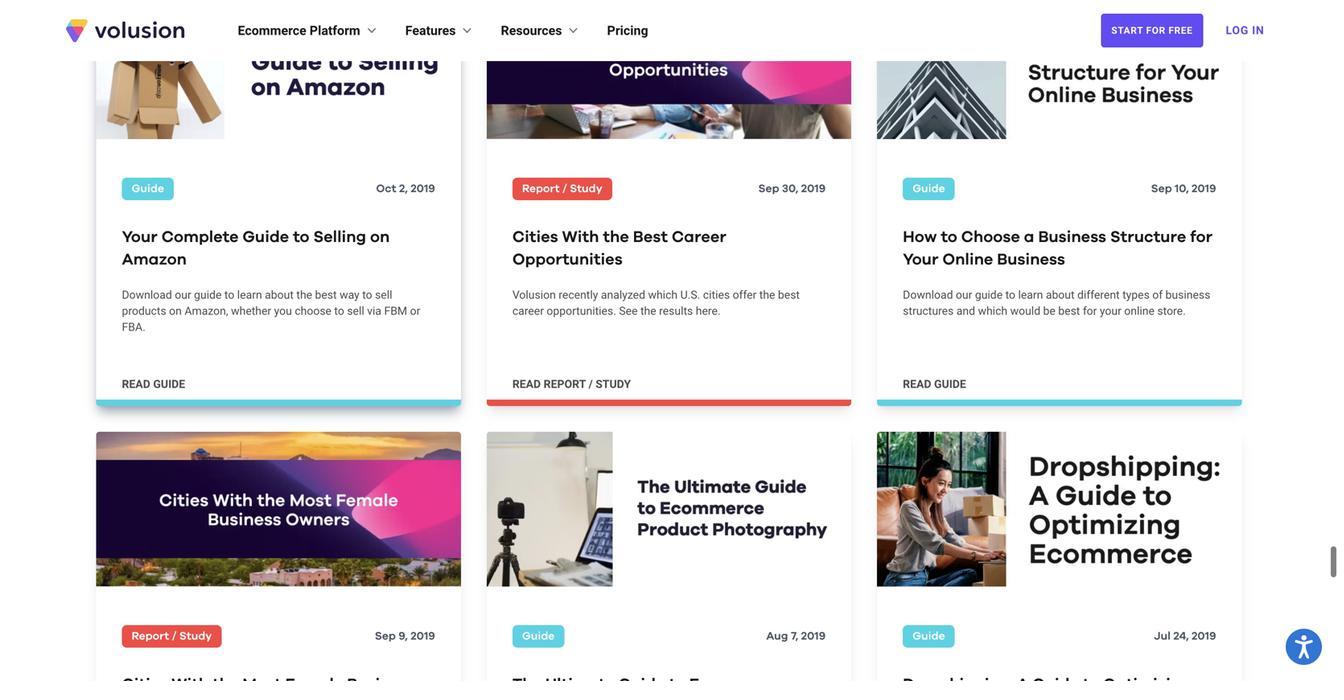 Task type: describe. For each thing, give the bounding box(es) containing it.
best
[[633, 229, 668, 245]]

start for free link
[[1101, 14, 1203, 47]]

career
[[512, 304, 544, 318]]

career
[[672, 229, 727, 245]]

study for sep 9, 2019
[[179, 631, 212, 643]]

9,
[[399, 631, 408, 643]]

types
[[1123, 288, 1150, 302]]

learn for guide
[[237, 288, 262, 302]]

the ultimate guide to ecommerce product photography image
[[487, 432, 852, 587]]

u.s.
[[680, 288, 700, 302]]

opportunities
[[512, 252, 623, 268]]

0 vertical spatial business
[[1038, 229, 1106, 245]]

for inside download our guide to learn about different types of business structures and which would be best for your online store.
[[1083, 304, 1097, 318]]

log in
[[1226, 24, 1265, 37]]

to inside your complete guide to selling on amazon
[[293, 229, 309, 245]]

a
[[1024, 229, 1034, 245]]

read guide for your complete guide to selling on amazon
[[122, 378, 185, 391]]

of
[[1153, 288, 1163, 302]]

guide inside download our guide to learn about different types of business structures and which would be best for your online store.
[[975, 288, 1003, 302]]

offer
[[733, 288, 757, 302]]

your
[[1100, 304, 1122, 318]]

with
[[562, 229, 599, 245]]

log
[[1226, 24, 1249, 37]]

guide for jul 24, 2019
[[913, 631, 945, 643]]

cities with the best career opportunities image
[[487, 0, 852, 139]]

fba.
[[122, 321, 145, 334]]

oct 2, 2019
[[376, 183, 435, 195]]

resources button
[[501, 21, 581, 40]]

start for free
[[1112, 25, 1193, 36]]

choose
[[295, 304, 332, 318]]

sep for cities with the best career opportunities
[[758, 183, 779, 195]]

results
[[659, 304, 693, 318]]

your complete guide to selling on amazon
[[122, 229, 390, 268]]

or
[[410, 304, 420, 318]]

oct
[[376, 183, 396, 195]]

to up the via
[[362, 288, 372, 302]]

in
[[1252, 24, 1265, 37]]

jul
[[1154, 631, 1171, 643]]

free
[[1169, 25, 1193, 36]]

sep for how to choose a business structure for your online business
[[1151, 183, 1172, 195]]

aug
[[766, 631, 788, 643]]

0 vertical spatial sell
[[375, 288, 392, 302]]

1 vertical spatial sell
[[347, 304, 364, 318]]

online
[[943, 252, 993, 268]]

opportunities.
[[547, 304, 616, 318]]

amazon,
[[185, 304, 228, 318]]

sep 9, 2019
[[375, 631, 435, 643]]

the right offer
[[759, 288, 775, 302]]

platform
[[310, 23, 360, 38]]

how
[[903, 229, 937, 245]]

jul 24, 2019
[[1154, 631, 1216, 643]]

our for to
[[956, 288, 972, 302]]

which inside download our guide to learn about different types of business structures and which would be best for your online store.
[[978, 304, 1008, 318]]

amazon
[[122, 252, 187, 268]]

10,
[[1175, 183, 1189, 195]]

download for how to choose a business structure for your online business
[[903, 288, 953, 302]]

how to choose a business structure for your online business
[[903, 229, 1213, 268]]

guide down and
[[934, 378, 966, 391]]

/ inside button
[[589, 378, 593, 391]]

on inside your complete guide to selling on amazon
[[370, 229, 390, 245]]

study
[[596, 378, 631, 391]]

2019 for sep 9, 2019
[[411, 631, 435, 643]]

2019 for jul 24, 2019
[[1192, 631, 1216, 643]]

read guide for how to choose a business structure for your online business
[[903, 378, 966, 391]]

for
[[1146, 25, 1166, 36]]

best inside "volusion recently analyzed which u.s. cities offer the best career opportunities. see the results here."
[[778, 288, 800, 302]]

complete
[[162, 229, 239, 245]]

2019 for sep 10, 2019
[[1192, 183, 1216, 195]]

volusion recently analyzed which u.s. cities offer the best career opportunities. see the results here.
[[512, 288, 800, 318]]

cities with the most female business owners image
[[96, 432, 461, 587]]

report / study for sep 9, 2019
[[132, 631, 212, 643]]

selling
[[313, 229, 366, 245]]

fbm
[[384, 304, 407, 318]]

download for your complete guide to selling on amazon
[[122, 288, 172, 302]]

read guide button for your complete guide to selling on amazon
[[122, 376, 185, 393]]

best inside the download our guide to learn about the best way to sell products on amazon, whether you choose to sell via fbm or fba.
[[315, 288, 337, 302]]

sep 10, 2019
[[1151, 183, 1216, 195]]

be
[[1043, 304, 1056, 318]]

ecommerce platform
[[238, 23, 360, 38]]

guide for sep 10, 2019
[[913, 183, 945, 195]]

see
[[619, 304, 638, 318]]

read report / study button
[[512, 376, 631, 393]]



Task type: vqa. For each thing, say whether or not it's contained in the screenshot.


Task type: locate. For each thing, give the bounding box(es) containing it.
read guide
[[122, 378, 185, 391], [903, 378, 966, 391]]

guide inside the download our guide to learn about the best way to sell products on amazon, whether you choose to sell via fbm or fba.
[[194, 288, 222, 302]]

guide for aug 7, 2019
[[522, 631, 555, 643]]

our up and
[[956, 288, 972, 302]]

1 horizontal spatial sell
[[375, 288, 392, 302]]

1 vertical spatial on
[[169, 304, 182, 318]]

about inside download our guide to learn about different types of business structures and which would be best for your online store.
[[1046, 288, 1075, 302]]

read down structures
[[903, 378, 931, 391]]

products
[[122, 304, 166, 318]]

2019 right 30,
[[801, 183, 826, 195]]

to right how
[[941, 229, 957, 245]]

for inside how to choose a business structure for your online business
[[1190, 229, 1213, 245]]

for down different
[[1083, 304, 1097, 318]]

download inside the download our guide to learn about the best way to sell products on amazon, whether you choose to sell via fbm or fba.
[[122, 288, 172, 302]]

about for to
[[265, 288, 294, 302]]

0 horizontal spatial which
[[648, 288, 678, 302]]

read for your complete guide to selling on amazon
[[122, 378, 150, 391]]

best right the be
[[1058, 304, 1080, 318]]

whether
[[231, 304, 271, 318]]

0 horizontal spatial study
[[179, 631, 212, 643]]

which right and
[[978, 304, 1008, 318]]

best
[[315, 288, 337, 302], [778, 288, 800, 302], [1058, 304, 1080, 318]]

here.
[[696, 304, 721, 318]]

features button
[[405, 21, 475, 40]]

1 download from the left
[[122, 288, 172, 302]]

business
[[1166, 288, 1211, 302]]

0 horizontal spatial read guide
[[122, 378, 185, 391]]

download our guide to learn about the best way to sell products on amazon, whether you choose to sell via fbm or fba.
[[122, 288, 420, 334]]

about
[[265, 288, 294, 302], [1046, 288, 1075, 302]]

1 learn from the left
[[237, 288, 262, 302]]

report
[[544, 378, 586, 391]]

2019 right 10,
[[1192, 183, 1216, 195]]

report / study
[[522, 183, 603, 195], [132, 631, 212, 643]]

2 about from the left
[[1046, 288, 1075, 302]]

open accessibe: accessibility options, statement and help image
[[1295, 636, 1313, 659]]

read guide down fba.
[[122, 378, 185, 391]]

guide down products at the top
[[153, 378, 185, 391]]

sep 30, 2019
[[758, 183, 826, 195]]

1 vertical spatial report / study
[[132, 631, 212, 643]]

the inside the download our guide to learn about the best way to sell products on amazon, whether you choose to sell via fbm or fba.
[[296, 288, 312, 302]]

2 our from the left
[[956, 288, 972, 302]]

cities
[[512, 229, 558, 245]]

sep left 30,
[[758, 183, 779, 195]]

guide up and
[[975, 288, 1003, 302]]

guide for oct 2, 2019
[[132, 183, 164, 195]]

learn up whether
[[237, 288, 262, 302]]

download up products at the top
[[122, 288, 172, 302]]

2 download from the left
[[903, 288, 953, 302]]

0 horizontal spatial /
[[172, 631, 177, 643]]

read down fba.
[[122, 378, 150, 391]]

study for sep 30, 2019
[[570, 183, 603, 195]]

read left report
[[512, 378, 541, 391]]

0 horizontal spatial read
[[122, 378, 150, 391]]

0 horizontal spatial download
[[122, 288, 172, 302]]

your
[[122, 229, 158, 245], [903, 252, 939, 268]]

0 vertical spatial /
[[563, 183, 567, 195]]

1 our from the left
[[175, 288, 191, 302]]

2 horizontal spatial read
[[903, 378, 931, 391]]

your inside your complete guide to selling on amazon
[[122, 229, 158, 245]]

30,
[[782, 183, 799, 195]]

download inside download our guide to learn about different types of business structures and which would be best for your online store.
[[903, 288, 953, 302]]

read report / study
[[512, 378, 631, 391]]

0 horizontal spatial sep
[[375, 631, 396, 643]]

0 vertical spatial study
[[570, 183, 603, 195]]

the inside "cities with the best career opportunities"
[[603, 229, 629, 245]]

learn inside the download our guide to learn about the best way to sell products on amazon, whether you choose to sell via fbm or fba.
[[237, 288, 262, 302]]

2 read guide button from the left
[[903, 376, 966, 393]]

pricing link
[[607, 21, 648, 40]]

guide
[[132, 183, 164, 195], [913, 183, 945, 195], [243, 229, 289, 245], [522, 631, 555, 643], [913, 631, 945, 643]]

2019 right 7, at the right bottom
[[801, 631, 826, 643]]

1 about from the left
[[265, 288, 294, 302]]

2019 for oct 2, 2019
[[411, 183, 435, 195]]

2019
[[411, 183, 435, 195], [801, 183, 826, 195], [1192, 183, 1216, 195], [411, 631, 435, 643], [801, 631, 826, 643], [1192, 631, 1216, 643]]

2019 right 9,
[[411, 631, 435, 643]]

2019 right the 24,
[[1192, 631, 1216, 643]]

0 vertical spatial report / study
[[522, 183, 603, 195]]

0 horizontal spatial sell
[[347, 304, 364, 318]]

2 learn from the left
[[1018, 288, 1043, 302]]

1 horizontal spatial /
[[563, 183, 567, 195]]

the right the 'see'
[[641, 304, 656, 318]]

you
[[274, 304, 292, 318]]

2 horizontal spatial best
[[1058, 304, 1080, 318]]

on right the selling
[[370, 229, 390, 245]]

structure
[[1110, 229, 1186, 245]]

analyzed
[[601, 288, 645, 302]]

1 horizontal spatial read guide
[[903, 378, 966, 391]]

choose
[[961, 229, 1020, 245]]

business
[[1038, 229, 1106, 245], [997, 252, 1065, 268]]

business right a
[[1038, 229, 1106, 245]]

1 horizontal spatial report
[[522, 183, 560, 195]]

0 horizontal spatial read guide button
[[122, 376, 185, 393]]

2 read guide from the left
[[903, 378, 966, 391]]

1 vertical spatial /
[[589, 378, 593, 391]]

your inside how to choose a business structure for your online business
[[903, 252, 939, 268]]

study
[[570, 183, 603, 195], [179, 631, 212, 643]]

best up choose
[[315, 288, 337, 302]]

read for cities with the best career opportunities
[[512, 378, 541, 391]]

0 vertical spatial for
[[1190, 229, 1213, 245]]

report for sep 30, 2019
[[522, 183, 560, 195]]

which inside "volusion recently analyzed which u.s. cities offer the best career opportunities. see the results here."
[[648, 288, 678, 302]]

1 read from the left
[[122, 378, 150, 391]]

1 horizontal spatial on
[[370, 229, 390, 245]]

best right offer
[[778, 288, 800, 302]]

sell
[[375, 288, 392, 302], [347, 304, 364, 318]]

to down way
[[334, 304, 344, 318]]

/ for sep 9, 2019
[[172, 631, 177, 643]]

which up "results"
[[648, 288, 678, 302]]

for
[[1190, 229, 1213, 245], [1083, 304, 1097, 318]]

report / study for sep 30, 2019
[[522, 183, 603, 195]]

learn up would
[[1018, 288, 1043, 302]]

cities
[[703, 288, 730, 302]]

0 horizontal spatial our
[[175, 288, 191, 302]]

2019 for sep 30, 2019
[[801, 183, 826, 195]]

which
[[648, 288, 678, 302], [978, 304, 1008, 318]]

0 horizontal spatial report / study
[[132, 631, 212, 643]]

your up amazon
[[122, 229, 158, 245]]

0 horizontal spatial learn
[[237, 288, 262, 302]]

your complete guide to selling on amazon image
[[96, 0, 461, 139]]

1 horizontal spatial your
[[903, 252, 939, 268]]

business down a
[[997, 252, 1065, 268]]

1 horizontal spatial download
[[903, 288, 953, 302]]

pricing
[[607, 23, 648, 38]]

learn for choose
[[1018, 288, 1043, 302]]

to
[[293, 229, 309, 245], [941, 229, 957, 245], [224, 288, 234, 302], [362, 288, 372, 302], [1006, 288, 1016, 302], [334, 304, 344, 318]]

different
[[1078, 288, 1120, 302]]

1 read guide button from the left
[[122, 376, 185, 393]]

our up "amazon,"
[[175, 288, 191, 302]]

0 vertical spatial your
[[122, 229, 158, 245]]

features
[[405, 23, 456, 38]]

log in link
[[1216, 13, 1274, 48]]

2 vertical spatial /
[[172, 631, 177, 643]]

way
[[340, 288, 360, 302]]

sep
[[758, 183, 779, 195], [1151, 183, 1172, 195], [375, 631, 396, 643]]

online
[[1124, 304, 1155, 318]]

your down how
[[903, 252, 939, 268]]

store.
[[1158, 304, 1186, 318]]

aug 7, 2019
[[766, 631, 826, 643]]

download up structures
[[903, 288, 953, 302]]

1 vertical spatial for
[[1083, 304, 1097, 318]]

dropshipping: a guide to optimizing ecommerce image
[[877, 432, 1242, 587]]

1 vertical spatial which
[[978, 304, 1008, 318]]

report for sep 9, 2019
[[132, 631, 169, 643]]

0 horizontal spatial report
[[132, 631, 169, 643]]

volusion
[[512, 288, 556, 302]]

1 horizontal spatial read
[[512, 378, 541, 391]]

our inside the download our guide to learn about the best way to sell products on amazon, whether you choose to sell via fbm or fba.
[[175, 288, 191, 302]]

1 horizontal spatial about
[[1046, 288, 1075, 302]]

1 vertical spatial your
[[903, 252, 939, 268]]

about inside the download our guide to learn about the best way to sell products on amazon, whether you choose to sell via fbm or fba.
[[265, 288, 294, 302]]

to left the selling
[[293, 229, 309, 245]]

0 horizontal spatial about
[[265, 288, 294, 302]]

read guide button for how to choose a business structure for your online business
[[903, 376, 966, 393]]

report
[[522, 183, 560, 195], [132, 631, 169, 643]]

structures
[[903, 304, 954, 318]]

0 horizontal spatial best
[[315, 288, 337, 302]]

ecommerce
[[238, 23, 306, 38]]

/ for sep 30, 2019
[[563, 183, 567, 195]]

read for how to choose a business structure for your online business
[[903, 378, 931, 391]]

2019 right 2, at the top
[[411, 183, 435, 195]]

0 horizontal spatial your
[[122, 229, 158, 245]]

1 vertical spatial study
[[179, 631, 212, 643]]

read guide button down structures
[[903, 376, 966, 393]]

cities with the best career opportunities
[[512, 229, 727, 268]]

our
[[175, 288, 191, 302], [956, 288, 972, 302]]

ecommerce platform button
[[238, 21, 380, 40]]

2019 for aug 7, 2019
[[801, 631, 826, 643]]

download
[[122, 288, 172, 302], [903, 288, 953, 302]]

1 read guide from the left
[[122, 378, 185, 391]]

read guide button down fba.
[[122, 376, 185, 393]]

learn inside download our guide to learn about different types of business structures and which would be best for your online store.
[[1018, 288, 1043, 302]]

1 vertical spatial report
[[132, 631, 169, 643]]

guide inside your complete guide to selling on amazon
[[243, 229, 289, 245]]

0 horizontal spatial for
[[1083, 304, 1097, 318]]

on
[[370, 229, 390, 245], [169, 304, 182, 318]]

to inside how to choose a business structure for your online business
[[941, 229, 957, 245]]

the up choose
[[296, 288, 312, 302]]

sep left 9,
[[375, 631, 396, 643]]

and
[[957, 304, 975, 318]]

for down the sep 10, 2019
[[1190, 229, 1213, 245]]

about up you
[[265, 288, 294, 302]]

the
[[603, 229, 629, 245], [296, 288, 312, 302], [759, 288, 775, 302], [641, 304, 656, 318]]

0 vertical spatial which
[[648, 288, 678, 302]]

sep left 10,
[[1151, 183, 1172, 195]]

would
[[1010, 304, 1041, 318]]

on left "amazon,"
[[169, 304, 182, 318]]

0 vertical spatial report
[[522, 183, 560, 195]]

to up whether
[[224, 288, 234, 302]]

2 horizontal spatial /
[[589, 378, 593, 391]]

how to choose a business structure for your online business image
[[877, 0, 1242, 139]]

0 vertical spatial on
[[370, 229, 390, 245]]

7,
[[791, 631, 799, 643]]

about up the be
[[1046, 288, 1075, 302]]

recently
[[559, 288, 598, 302]]

start
[[1112, 25, 1143, 36]]

sell down way
[[347, 304, 364, 318]]

1 horizontal spatial read guide button
[[903, 376, 966, 393]]

/
[[563, 183, 567, 195], [589, 378, 593, 391], [172, 631, 177, 643]]

resources
[[501, 23, 562, 38]]

to inside download our guide to learn about different types of business structures and which would be best for your online store.
[[1006, 288, 1016, 302]]

1 horizontal spatial our
[[956, 288, 972, 302]]

1 horizontal spatial best
[[778, 288, 800, 302]]

read guide button
[[122, 376, 185, 393], [903, 376, 966, 393]]

download our guide to learn about different types of business structures and which would be best for your online store.
[[903, 288, 1211, 318]]

read inside button
[[512, 378, 541, 391]]

2,
[[399, 183, 408, 195]]

the left best
[[603, 229, 629, 245]]

1 horizontal spatial sep
[[758, 183, 779, 195]]

learn
[[237, 288, 262, 302], [1018, 288, 1043, 302]]

our inside download our guide to learn about different types of business structures and which would be best for your online store.
[[956, 288, 972, 302]]

read guide down structures
[[903, 378, 966, 391]]

to up would
[[1006, 288, 1016, 302]]

read
[[122, 378, 150, 391], [512, 378, 541, 391], [903, 378, 931, 391]]

24,
[[1174, 631, 1189, 643]]

1 horizontal spatial which
[[978, 304, 1008, 318]]

2 read from the left
[[512, 378, 541, 391]]

best inside download our guide to learn about different types of business structures and which would be best for your online store.
[[1058, 304, 1080, 318]]

1 vertical spatial business
[[997, 252, 1065, 268]]

2 horizontal spatial sep
[[1151, 183, 1172, 195]]

on inside the download our guide to learn about the best way to sell products on amazon, whether you choose to sell via fbm or fba.
[[169, 304, 182, 318]]

3 read from the left
[[903, 378, 931, 391]]

1 horizontal spatial for
[[1190, 229, 1213, 245]]

our for complete
[[175, 288, 191, 302]]

guide up "amazon,"
[[194, 288, 222, 302]]

0 horizontal spatial on
[[169, 304, 182, 318]]

1 horizontal spatial learn
[[1018, 288, 1043, 302]]

1 horizontal spatial study
[[570, 183, 603, 195]]

1 horizontal spatial report / study
[[522, 183, 603, 195]]

sell up the via
[[375, 288, 392, 302]]

about for a
[[1046, 288, 1075, 302]]

via
[[367, 304, 381, 318]]



